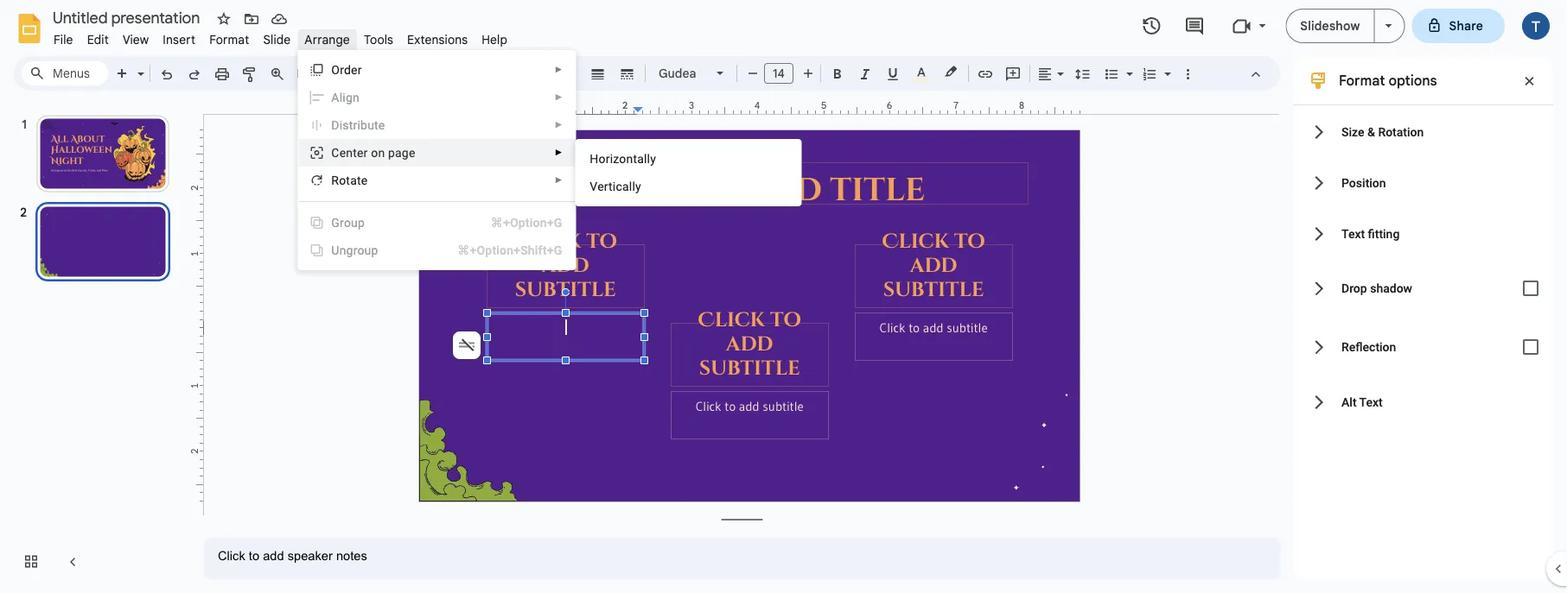 Task type: vqa. For each thing, say whether or not it's contained in the screenshot.


Task type: locate. For each thing, give the bounding box(es) containing it.
Star checkbox
[[212, 7, 236, 31]]

text
[[1342, 227, 1365, 241], [1360, 395, 1383, 410]]

format for format
[[209, 32, 249, 47]]

⌘+option+g element
[[470, 214, 562, 232]]

do not autofit image
[[455, 334, 479, 358]]

slide
[[263, 32, 291, 47]]

2 ► from the top
[[555, 93, 563, 102]]

insert menu item
[[156, 29, 202, 50]]

slide menu item
[[256, 29, 298, 50]]

► for lign
[[555, 93, 563, 102]]

0 horizontal spatial format
[[209, 32, 249, 47]]

roup
[[340, 216, 365, 230]]

alt text
[[1342, 395, 1383, 410]]

menu bar
[[47, 22, 514, 51]]

3 menu item from the top
[[299, 209, 575, 237]]

1 horizontal spatial format
[[1339, 72, 1385, 89]]

v ertically
[[590, 179, 641, 194]]

share button
[[1412, 9, 1505, 43]]

share
[[1449, 18, 1484, 33]]

navigation
[[0, 98, 190, 594]]

5 ► from the top
[[555, 176, 563, 185]]

menu item
[[299, 84, 575, 112], [299, 112, 575, 139], [299, 209, 575, 237], [299, 237, 575, 265]]

2 menu item from the top
[[299, 112, 575, 139]]

istribute
[[340, 118, 385, 132]]

format inside section
[[1339, 72, 1385, 89]]

v
[[590, 179, 598, 194]]

gudea
[[659, 66, 696, 81]]

Rename text field
[[47, 7, 210, 28]]

position
[[1342, 176, 1386, 190]]

ngroup
[[339, 243, 378, 258]]

otate
[[339, 173, 368, 188]]

fitting
[[1368, 227, 1400, 241]]

rotation
[[1378, 125, 1424, 139]]

r
[[331, 173, 339, 188]]

format down star checkbox
[[209, 32, 249, 47]]

size & rotation
[[1342, 125, 1424, 139]]

insert
[[163, 32, 196, 47]]

text right alt
[[1360, 395, 1383, 410]]

menu item containing a
[[299, 84, 575, 112]]

Toggle shadow checkbox
[[1514, 271, 1548, 306]]

Font size field
[[764, 63, 801, 88]]

1 menu item from the top
[[299, 84, 575, 112]]

4 ► from the top
[[555, 148, 563, 158]]

shadow
[[1370, 282, 1413, 296]]

option
[[453, 332, 481, 360]]

h
[[590, 152, 599, 166]]

format options section
[[1294, 56, 1554, 580]]

►
[[555, 65, 563, 75], [555, 93, 563, 102], [555, 120, 563, 130], [555, 148, 563, 158], [555, 176, 563, 185]]

0 vertical spatial format
[[209, 32, 249, 47]]

border color: transparent image
[[559, 61, 579, 84]]

1 vertical spatial format
[[1339, 72, 1385, 89]]

g roup
[[331, 216, 365, 230]]

distribute d element
[[331, 118, 390, 132]]

align a element
[[331, 90, 365, 105]]

presentation options image
[[1385, 24, 1392, 28]]

1 ► from the top
[[555, 65, 563, 75]]

menu bar inside 'menu bar' banner
[[47, 22, 514, 51]]

a lign
[[331, 90, 360, 105]]

horizontally h element
[[590, 152, 661, 166]]

toggle shadow image
[[1514, 271, 1548, 306]]

order o element
[[331, 63, 367, 77]]

drop shadow
[[1342, 282, 1413, 296]]

menu
[[298, 50, 576, 271], [575, 139, 802, 207]]

drop
[[1342, 282, 1367, 296]]

format
[[209, 32, 249, 47], [1339, 72, 1385, 89]]

d istribute
[[331, 118, 385, 132]]

⌘+option+shift+g element
[[437, 242, 562, 259]]

menu item containing u
[[299, 237, 575, 265]]

menu bar containing file
[[47, 22, 514, 51]]

3 ► from the top
[[555, 120, 563, 130]]

rotate r element
[[331, 173, 373, 188]]

c
[[331, 146, 339, 160]]

orizontally
[[599, 152, 656, 166]]

reflection tab
[[1294, 318, 1554, 377]]

view menu item
[[116, 29, 156, 50]]

size
[[1342, 125, 1365, 139]]

tools menu item
[[357, 29, 400, 50]]

text left fitting
[[1342, 227, 1365, 241]]

format left options
[[1339, 72, 1385, 89]]

Menus field
[[22, 61, 108, 86]]

file menu item
[[47, 29, 80, 50]]

tools
[[364, 32, 393, 47]]

file
[[54, 32, 73, 47]]

4 menu item from the top
[[299, 237, 575, 265]]

font list. gudea selected. option
[[659, 61, 706, 86]]

ungroup u element
[[331, 243, 383, 258]]

toggle reflection image
[[1514, 330, 1548, 365]]

main toolbar
[[107, 0, 1202, 358]]

format inside menu item
[[209, 32, 249, 47]]

format menu item
[[202, 29, 256, 50]]



Task type: describe. For each thing, give the bounding box(es) containing it.
menu item containing g
[[299, 209, 575, 237]]

arrange
[[305, 32, 350, 47]]

border weight option
[[588, 61, 608, 86]]

ertically
[[598, 179, 641, 194]]

edit
[[87, 32, 109, 47]]

menu containing h
[[575, 139, 802, 207]]

enter
[[339, 146, 368, 160]]

lign
[[340, 90, 360, 105]]

line & paragraph spacing image
[[1073, 61, 1093, 86]]

rder
[[340, 63, 362, 77]]

extensions menu item
[[400, 29, 475, 50]]

text fitting
[[1342, 227, 1400, 241]]

menu containing o
[[298, 50, 576, 271]]

Zoom field
[[291, 61, 360, 87]]

center on page c element
[[331, 146, 421, 160]]

group g element
[[331, 216, 370, 230]]

size & rotation tab
[[1294, 106, 1554, 157]]

edit menu item
[[80, 29, 116, 50]]

Zoom text field
[[294, 61, 342, 86]]

o rder
[[331, 63, 362, 77]]

d
[[331, 118, 340, 132]]

alt
[[1342, 395, 1357, 410]]

h orizontally
[[590, 152, 656, 166]]

new slide with layout image
[[133, 62, 144, 68]]

options
[[1389, 72, 1437, 89]]

format options application
[[0, 0, 1567, 594]]

► for rder
[[555, 65, 563, 75]]

page
[[388, 146, 415, 160]]

drop shadow tab
[[1294, 259, 1554, 318]]

Toggle reflection checkbox
[[1514, 330, 1548, 365]]

highlight color image
[[941, 61, 960, 82]]

► for enter on page
[[555, 148, 563, 158]]

1 vertical spatial text
[[1360, 395, 1383, 410]]

menu bar banner
[[0, 0, 1567, 594]]

text color image
[[912, 61, 931, 82]]

alt text tab
[[1294, 377, 1554, 428]]

arrange menu item
[[298, 29, 357, 50]]

navigation inside 'format options' application
[[0, 98, 190, 594]]

0 vertical spatial text
[[1342, 227, 1365, 241]]

border dash option
[[618, 61, 638, 86]]

⌘+option+shift+g
[[458, 243, 562, 258]]

⌘+option+g
[[491, 216, 562, 230]]

&
[[1368, 125, 1375, 139]]

u
[[331, 243, 339, 258]]

menu item containing d
[[299, 112, 575, 139]]

slideshow
[[1301, 18, 1360, 33]]

format for format options
[[1339, 72, 1385, 89]]

a
[[331, 90, 340, 105]]

u ngroup
[[331, 243, 378, 258]]

c enter on page
[[331, 146, 415, 160]]

► for istribute
[[555, 120, 563, 130]]

reflection
[[1342, 340, 1397, 355]]

position tab
[[1294, 157, 1554, 208]]

extensions
[[407, 32, 468, 47]]

Font size text field
[[765, 63, 793, 84]]

g
[[331, 216, 340, 230]]

help
[[482, 32, 508, 47]]

help menu item
[[475, 29, 514, 50]]

text fitting tab
[[1294, 208, 1554, 259]]

► for otate
[[555, 176, 563, 185]]

view
[[123, 32, 149, 47]]

o
[[331, 63, 340, 77]]

on
[[371, 146, 385, 160]]

r otate
[[331, 173, 368, 188]]

slideshow button
[[1286, 9, 1375, 43]]

vertically v element
[[590, 179, 647, 194]]

format options
[[1339, 72, 1437, 89]]



